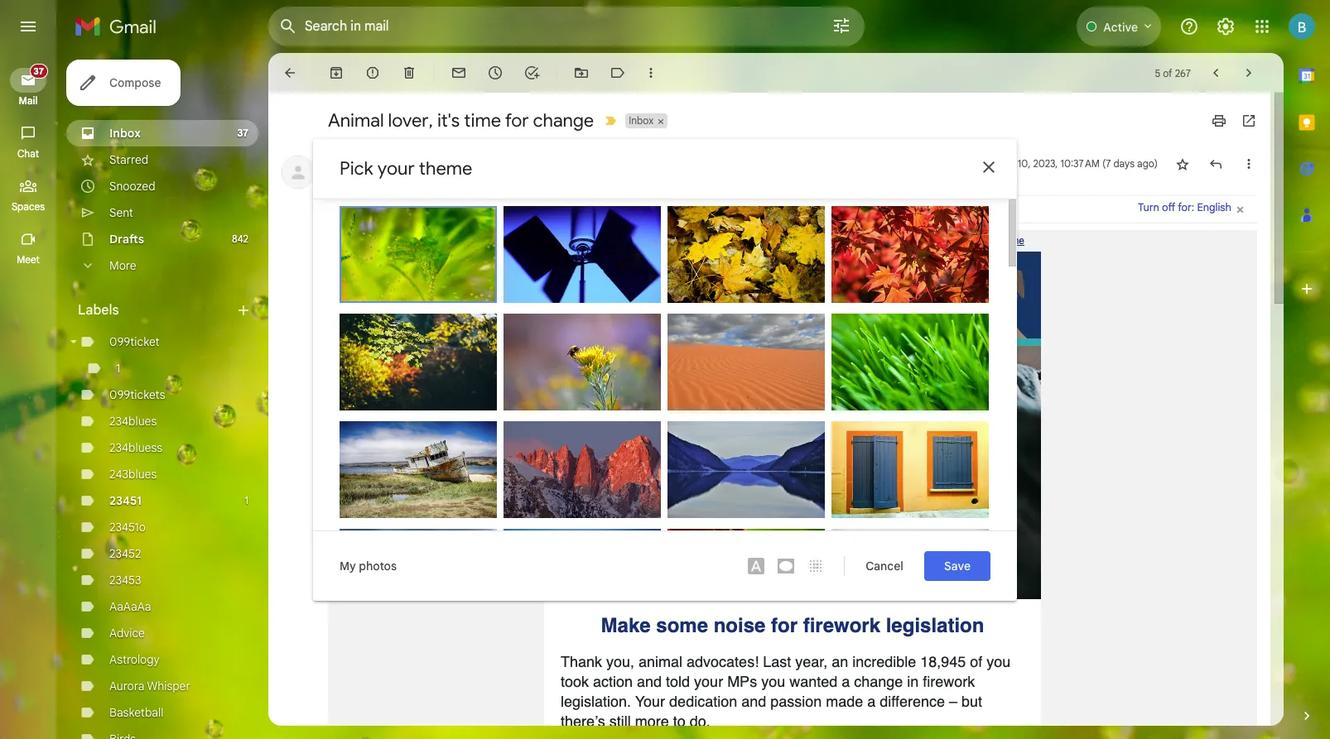 Task type: describe. For each thing, give the bounding box(es) containing it.
up
[[665, 235, 676, 247]]

difference
[[880, 694, 946, 711]]

you,
[[607, 654, 635, 671]]

aaaaaa
[[109, 600, 151, 615]]

0 horizontal spatial 1
[[116, 361, 120, 376]]

advanced search options image
[[825, 9, 858, 42]]

23451 link
[[109, 494, 142, 509]]

snoozed
[[109, 179, 156, 194]]

for right time
[[505, 109, 529, 132]]

for up last
[[771, 615, 798, 638]]

thank for thank you, animal advocates! last year, an incredible 18,945 of you took action and told your mps you wanted a change in firework legislation. your dedication and passion made a difference – but there's still more to do.
[[561, 654, 602, 671]]

23451
[[109, 494, 142, 509]]

save
[[945, 559, 971, 574]]

roehrs
[[754, 408, 787, 421]]

2 horizontal spatial greg
[[695, 516, 718, 529]]

mark as unread image
[[451, 65, 467, 81]]

099ticket link
[[109, 335, 160, 350]]

snooze image
[[487, 65, 504, 81]]

photos
[[359, 559, 397, 574]]

meet
[[17, 254, 40, 266]]

last
[[763, 654, 791, 671]]

main menu image
[[18, 17, 38, 36]]

labels heading
[[78, 302, 235, 319]]

–
[[950, 694, 958, 711]]

by: mike cleron option
[[832, 529, 989, 626]]

there's
[[561, 713, 606, 731]]

pick your theme alert dialog
[[313, 139, 1018, 626]]

off
[[1163, 201, 1176, 214]]

do.
[[690, 713, 711, 731]]

spaces heading
[[0, 201, 56, 214]]

23452 link
[[109, 547, 141, 562]]

back to inbox image
[[282, 65, 298, 81]]

0 horizontal spatial by: greg bullock option
[[340, 206, 497, 314]]

mail, 37 unread messages image
[[28, 68, 46, 84]]

animal
[[639, 654, 683, 671]]

23452
[[109, 547, 141, 562]]

delete image
[[401, 65, 418, 81]]

translate message
[[518, 203, 607, 216]]

english
[[1198, 201, 1232, 214]]

astrology link
[[109, 653, 160, 668]]

rspca
[[328, 157, 368, 172]]

pick
[[340, 157, 373, 179]]

243blues link
[[109, 467, 157, 482]]

1 vertical spatial by: grzegorz głowaty
[[350, 408, 453, 421]]

rspca cell
[[328, 157, 549, 172]]

10,
[[1018, 157, 1031, 170]]

(7
[[1103, 157, 1112, 170]]

1 vertical spatial 1
[[245, 495, 249, 507]]

to
[[673, 713, 686, 731]]

your
[[635, 694, 666, 711]]

more
[[635, 713, 669, 731]]

compose
[[109, 75, 161, 90]]

drafts
[[109, 232, 144, 247]]

navigation containing mail
[[0, 53, 58, 740]]

an
[[832, 654, 849, 671]]

1 horizontal spatial and
[[742, 694, 767, 711]]

older image
[[1241, 65, 1258, 81]]

make
[[601, 615, 651, 638]]

234bluess
[[109, 441, 162, 456]]

me
[[340, 174, 354, 186]]

drafts link
[[109, 232, 144, 247]]

important because you marked it as important. switch
[[603, 113, 619, 129]]

234blues link
[[109, 414, 157, 429]]

mail
[[19, 94, 38, 107]]

report spam image
[[365, 65, 381, 81]]

animal
[[328, 109, 384, 132]]

099ticket
[[109, 335, 160, 350]]

incredible
[[853, 654, 917, 671]]

spaces
[[12, 201, 45, 213]]

astrology
[[109, 653, 160, 668]]

advice
[[109, 626, 145, 641]]

inbox button
[[626, 114, 656, 128]]

2 horizontal spatial by: greg bullock option
[[668, 421, 825, 531]]

inbox link
[[109, 126, 141, 141]]

cancel button
[[852, 551, 918, 581]]

2 vertical spatial by: grzegorz głowaty
[[350, 516, 453, 529]]

settings image
[[1216, 17, 1236, 36]]

time
[[464, 109, 501, 132]]

basketball link
[[109, 706, 164, 721]]

firework legislation
[[804, 615, 985, 638]]

1 vertical spatial a
[[868, 694, 876, 711]]

23451o
[[109, 520, 146, 535]]

1 horizontal spatial greg
[[531, 300, 554, 314]]

2 horizontal spatial bullock
[[721, 516, 755, 529]]

my photos button
[[326, 551, 410, 581]]

but
[[962, 694, 983, 711]]

of inside thank you, animal advocates! last year, an incredible 18,945 of you took action and told your mps you wanted a change in firework legislation. your dedication and passion made a difference – but there's still more to do.
[[971, 654, 983, 671]]

made
[[826, 694, 864, 711]]

theme
[[419, 157, 473, 179]]

add to tasks image
[[524, 65, 540, 81]]

it's
[[437, 109, 460, 132]]

0 vertical spatial głowaty
[[741, 300, 781, 314]]

1 horizontal spatial bullock
[[557, 300, 591, 314]]

0 horizontal spatial greg
[[368, 299, 392, 312]]

newer image
[[1208, 65, 1225, 81]]

compose button
[[66, 60, 181, 106]]

37
[[237, 127, 249, 139]]

whisper
[[147, 679, 190, 694]]

rspca < supportercomms@email.rspca.org.uk
[[328, 157, 544, 172]]

turn
[[1139, 201, 1160, 214]]

23451o link
[[109, 520, 146, 535]]

inbox for inbox button
[[629, 114, 654, 127]]

meet heading
[[0, 254, 56, 267]]

labels
[[78, 302, 119, 319]]

for left the standing
[[610, 235, 622, 247]]

zermatt2
[[531, 516, 574, 529]]



Task type: locate. For each thing, give the bounding box(es) containing it.
more button
[[66, 253, 259, 279]]

my photos
[[340, 559, 397, 574]]

my
[[340, 559, 356, 574]]

0 vertical spatial of
[[1164, 67, 1173, 79]]

0 vertical spatial a
[[842, 674, 850, 691]]

aurora whisper link
[[109, 679, 190, 694]]

navigation
[[0, 53, 58, 740]]

5
[[1156, 67, 1161, 79]]

and up 'your'
[[637, 674, 662, 691]]

bullock
[[394, 299, 429, 312], [557, 300, 591, 314], [721, 516, 755, 529]]

you right '18,945'
[[987, 654, 1011, 671]]

0 vertical spatial you
[[591, 235, 607, 247]]

your inside alert dialog
[[378, 157, 415, 179]]

1 vertical spatial thank
[[561, 654, 602, 671]]

translate
[[518, 203, 561, 216]]

change
[[533, 109, 594, 132], [855, 674, 903, 691]]

sent link
[[109, 206, 133, 220]]

more
[[109, 259, 136, 273]]

23453
[[109, 573, 141, 588]]

0 horizontal spatial by: greg bullock
[[351, 299, 429, 312]]

guy
[[897, 300, 916, 314], [568, 408, 587, 421], [897, 408, 916, 421], [897, 516, 916, 529]]

234blues
[[109, 414, 157, 429]]

1 vertical spatial of
[[971, 654, 983, 671]]

inbox up starred link
[[109, 126, 141, 141]]

inbox right important because you marked it as important. switch
[[629, 114, 654, 127]]

234bluess link
[[109, 441, 162, 456]]

oct 10, 2023, 10:37 am (7 days ago) cell
[[999, 156, 1158, 172]]

turn off for: english
[[1139, 201, 1232, 214]]

243blues
[[109, 467, 157, 482]]

0 vertical spatial your
[[378, 157, 415, 179]]

0 horizontal spatial bullock
[[394, 299, 429, 312]]

by: grzegorz głowaty option
[[668, 206, 825, 315], [340, 314, 497, 423], [340, 421, 497, 531]]

change down incredible
[[855, 674, 903, 691]]

0 horizontal spatial of
[[971, 654, 983, 671]]

2 horizontal spatial you
[[987, 654, 1011, 671]]

your right '<'
[[378, 157, 415, 179]]

chat heading
[[0, 148, 56, 161]]

1 horizontal spatial inbox
[[629, 114, 654, 127]]

0 horizontal spatial a
[[842, 674, 850, 691]]

thank for thank you for standing up for animals
[[561, 235, 589, 247]]

you down message
[[591, 235, 607, 247]]

by: christopher roehrs option
[[668, 314, 825, 423]]

lover,
[[388, 109, 433, 132]]

in
[[908, 674, 919, 691]]

23453 link
[[109, 573, 141, 588]]

2 vertical spatial grzegorz
[[367, 516, 410, 529]]

for
[[505, 109, 529, 132], [610, 235, 622, 247], [679, 235, 690, 247], [771, 615, 798, 638]]

18,945
[[921, 654, 966, 671]]

animals
[[693, 235, 727, 247]]

0 vertical spatial grzegorz
[[695, 300, 738, 314]]

10:37 am
[[1061, 157, 1100, 170]]

by: greg bullock option
[[340, 206, 497, 314], [504, 206, 661, 315], [668, 421, 825, 531]]

starred
[[109, 152, 149, 167]]

2 vertical spatial you
[[762, 674, 786, 691]]

standing
[[625, 235, 662, 247]]

0 horizontal spatial and
[[637, 674, 662, 691]]

still
[[610, 713, 631, 731]]

firework
[[923, 674, 976, 691]]

animal lover, it's time for change
[[328, 109, 594, 132]]

your up dedication
[[695, 674, 724, 691]]

głowaty
[[741, 300, 781, 314], [413, 408, 453, 421], [413, 516, 453, 529]]

1 horizontal spatial 1
[[245, 495, 249, 507]]

1 horizontal spatial by: greg bullock
[[514, 300, 591, 314]]

0 horizontal spatial you
[[591, 235, 607, 247]]

0 horizontal spatial your
[[378, 157, 415, 179]]

and
[[637, 674, 662, 691], [742, 694, 767, 711]]

mail heading
[[0, 94, 56, 108]]

aurora whisper
[[109, 679, 190, 694]]

your inside thank you, animal advocates! last year, an incredible 18,945 of you took action and told your mps you wanted a change in firework legislation. your dedication and passion made a difference – but there's still more to do.
[[695, 674, 724, 691]]

thank inside thank you, animal advocates! last year, an incredible 18,945 of you took action and told your mps you wanted a change in firework legislation. your dedication and passion made a difference – but there's still more to do.
[[561, 654, 602, 671]]

by: zermatt2
[[514, 516, 574, 529]]

0 vertical spatial 1
[[116, 361, 120, 376]]

0 horizontal spatial change
[[533, 109, 594, 132]]

by: grzegorz głowaty
[[678, 300, 781, 314], [350, 408, 453, 421], [350, 516, 453, 529]]

supportercomms@email.rspca.org.uk
[[375, 157, 544, 170]]

starred link
[[109, 152, 149, 167]]

267
[[1176, 67, 1192, 79]]

archive image
[[328, 65, 345, 81]]

2023,
[[1034, 157, 1059, 170]]

thank you for standing up for animals
[[561, 235, 727, 247]]

0 vertical spatial thank
[[561, 235, 589, 247]]

1 vertical spatial grzegorz
[[367, 408, 410, 421]]

a right made on the bottom right
[[868, 694, 876, 711]]

Search in mail search field
[[268, 7, 865, 46]]

1 vertical spatial głowaty
[[413, 408, 453, 421]]

1 horizontal spatial of
[[1164, 67, 1173, 79]]

thank up took
[[561, 654, 602, 671]]

told
[[666, 674, 690, 691]]

1 horizontal spatial a
[[868, 694, 876, 711]]

and down mps
[[742, 694, 767, 711]]

0 vertical spatial and
[[637, 674, 662, 691]]

2 thank from the top
[[561, 654, 602, 671]]

1 horizontal spatial your
[[695, 674, 724, 691]]

by: zermatt2 option
[[504, 421, 661, 531]]

5 of 267
[[1156, 67, 1192, 79]]

of
[[1164, 67, 1173, 79], [971, 654, 983, 671]]

1 horizontal spatial change
[[855, 674, 903, 691]]

pick your theme
[[340, 157, 473, 179]]

legislation.
[[561, 694, 631, 711]]

a up made on the bottom right
[[842, 674, 850, 691]]

change inside thank you, animal advocates! last year, an incredible 18,945 of you took action and told your mps you wanted a change in firework legislation. your dedication and passion made a difference – but there's still more to do.
[[855, 674, 903, 691]]

animals option
[[504, 529, 661, 626]]

days
[[1114, 157, 1135, 170]]

message
[[564, 203, 607, 216]]

by:
[[351, 299, 366, 312], [514, 300, 528, 314], [678, 300, 692, 314], [842, 300, 857, 314], [350, 408, 364, 421], [514, 408, 528, 421], [678, 408, 692, 421], [842, 408, 857, 421], [350, 516, 364, 529], [514, 516, 528, 529], [678, 516, 692, 529], [842, 516, 857, 529]]

greg
[[368, 299, 392, 312], [531, 300, 554, 314], [695, 516, 718, 529]]

inbox
[[629, 114, 654, 127], [109, 126, 141, 141]]

1 vertical spatial change
[[855, 674, 903, 691]]

thank you, animal advocates! last year, an incredible 18,945 of you took action and told your mps you wanted a change in firework legislation. your dedication and passion made a difference – but there's still more to do.
[[561, 654, 1011, 731]]

took
[[561, 674, 589, 691]]

aaaaaa link
[[109, 600, 151, 615]]

by: christopher roehrs
[[678, 408, 787, 421]]

Not starred checkbox
[[1175, 156, 1192, 172]]

1 vertical spatial and
[[742, 694, 767, 711]]

you down last
[[762, 674, 786, 691]]

for right the up
[[679, 235, 690, 247]]

0 vertical spatial change
[[533, 109, 594, 132]]

2 vertical spatial głowaty
[[413, 516, 453, 529]]

by: romain guy option
[[832, 206, 989, 315], [504, 314, 661, 423], [832, 314, 989, 423], [832, 421, 989, 531], [340, 529, 497, 626], [668, 529, 825, 626]]

cancel
[[866, 559, 904, 574]]

inbox for inbox "link"
[[109, 126, 141, 141]]

change left important because you marked it as important. switch
[[533, 109, 594, 132]]

make some noise for firework legislation
[[601, 615, 985, 638]]

<
[[370, 157, 375, 170]]

1 vertical spatial your
[[695, 674, 724, 691]]

tab list
[[1284, 53, 1331, 680]]

842
[[232, 233, 249, 245]]

099tickets link
[[109, 388, 165, 403]]

thank down message
[[561, 235, 589, 247]]

romain
[[859, 300, 894, 314], [531, 408, 566, 421], [859, 408, 894, 421], [859, 516, 894, 529]]

chat
[[17, 148, 39, 160]]

inbox inside inbox button
[[629, 114, 654, 127]]

2 horizontal spatial by: greg bullock
[[678, 516, 755, 529]]

advocates!
[[687, 654, 759, 671]]

oct
[[999, 157, 1016, 170]]

search in mail image
[[273, 12, 303, 41]]

0 vertical spatial by: grzegorz głowaty
[[678, 300, 781, 314]]

grzegorz
[[695, 300, 738, 314], [367, 408, 410, 421], [367, 516, 410, 529]]

1 horizontal spatial by: greg bullock option
[[504, 206, 661, 315]]

of right '18,945'
[[971, 654, 983, 671]]

099tickets
[[109, 388, 165, 403]]

wanted
[[790, 674, 838, 691]]

of right 5
[[1164, 67, 1173, 79]]

dedication
[[670, 694, 738, 711]]

0 horizontal spatial inbox
[[109, 126, 141, 141]]

snoozed link
[[109, 179, 156, 194]]

some
[[657, 615, 709, 638]]

aurora
[[109, 679, 145, 694]]

1 horizontal spatial you
[[762, 674, 786, 691]]

pick your theme heading
[[340, 157, 473, 179]]

view online
[[972, 235, 1025, 247]]

1 vertical spatial you
[[987, 654, 1011, 671]]

1 thank from the top
[[561, 235, 589, 247]]

for:
[[1179, 201, 1195, 214]]



Task type: vqa. For each thing, say whether or not it's contained in the screenshot.
house? on the left of the page
no



